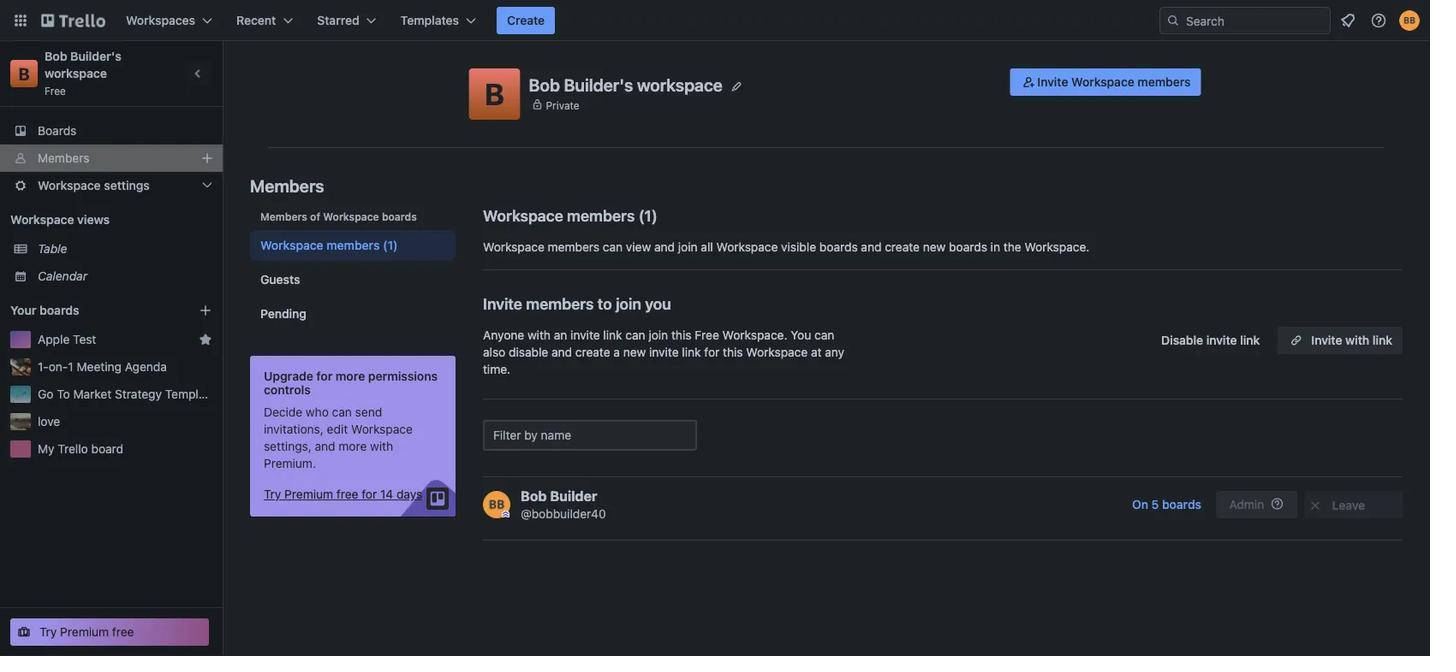 Task type: vqa. For each thing, say whether or not it's contained in the screenshot.
Create from template… IMAGE to the bottom
no



Task type: locate. For each thing, give the bounding box(es) containing it.
1 horizontal spatial invite
[[1038, 75, 1069, 89]]

go to market strategy template link
[[38, 386, 216, 403]]

bob builder's workspace free
[[45, 49, 125, 97]]

leave
[[1333, 499, 1365, 513]]

1 vertical spatial try
[[39, 626, 57, 640]]

1-on-1 meeting agenda
[[38, 360, 167, 374]]

bob for bob builder @bobbuilder40
[[521, 489, 547, 505]]

of
[[310, 211, 320, 223]]

1 horizontal spatial with
[[528, 328, 551, 343]]

1 vertical spatial workspace members
[[260, 239, 380, 253]]

recent
[[236, 13, 276, 27]]

bob inside "bob builder @bobbuilder40"
[[521, 489, 547, 505]]

1 horizontal spatial free
[[337, 488, 358, 502]]

a
[[614, 346, 620, 360]]

2 vertical spatial for
[[362, 488, 377, 502]]

1 horizontal spatial try
[[264, 488, 281, 502]]

5
[[1152, 498, 1159, 512]]

workspace inside anyone with an invite link can join this free workspace. you can also disable and create a new invite link for this workspace at any time.
[[746, 346, 808, 360]]

1 vertical spatial builder's
[[564, 75, 633, 95]]

this
[[672, 328, 692, 343], [723, 346, 743, 360]]

members left (
[[567, 206, 635, 225]]

builder's down back to home image
[[70, 49, 122, 63]]

and right visible on the right top of page
[[861, 240, 882, 254]]

(1)
[[383, 239, 398, 253]]

1 vertical spatial workspace.
[[723, 328, 788, 343]]

2 horizontal spatial invite
[[1312, 334, 1343, 348]]

try for try premium free
[[39, 626, 57, 640]]

link
[[603, 328, 622, 343], [1240, 334, 1260, 348], [1373, 334, 1393, 348], [682, 346, 701, 360]]

1
[[645, 206, 652, 225], [68, 360, 73, 374]]

free inside button
[[112, 626, 134, 640]]

new inside anyone with an invite link can join this free workspace. you can also disable and create a new invite link for this workspace at any time.
[[623, 346, 646, 360]]

workspace. right the on the top right of page
[[1025, 240, 1090, 254]]

link inside 'button'
[[1373, 334, 1393, 348]]

2 horizontal spatial with
[[1346, 334, 1370, 348]]

0 vertical spatial free
[[337, 488, 358, 502]]

free inside anyone with an invite link can join this free workspace. you can also disable and create a new invite link for this workspace at any time.
[[695, 328, 719, 343]]

boards right 5
[[1162, 498, 1202, 512]]

1 horizontal spatial workspace.
[[1025, 240, 1090, 254]]

0 vertical spatial free
[[45, 85, 66, 97]]

1 vertical spatial join
[[616, 295, 642, 313]]

on-
[[49, 360, 68, 374]]

1 horizontal spatial workspace
[[637, 75, 723, 95]]

with inside anyone with an invite link can join this free workspace. you can also disable and create a new invite link for this workspace at any time.
[[528, 328, 551, 343]]

pending link
[[250, 299, 456, 330]]

invite inside button
[[1207, 334, 1237, 348]]

b left bob builder's workspace free
[[18, 63, 30, 84]]

1 vertical spatial this
[[723, 346, 743, 360]]

guests
[[260, 273, 300, 287]]

1 horizontal spatial create
[[885, 240, 920, 254]]

premium
[[285, 488, 333, 502], [60, 626, 109, 640]]

( 1 )
[[639, 206, 658, 225]]

and inside "upgrade for more permissions controls decide who can send invitations, edit workspace settings, and more with premium."
[[315, 440, 335, 454]]

0 horizontal spatial for
[[316, 370, 333, 384]]

and down an
[[552, 346, 572, 360]]

0 horizontal spatial workspace
[[45, 66, 107, 81]]

boards right visible on the right top of page
[[820, 240, 858, 254]]

free inside 'button'
[[337, 488, 358, 502]]

more up send at the bottom left of the page
[[336, 370, 365, 384]]

join down you
[[649, 328, 668, 343]]

0 vertical spatial 1
[[645, 206, 652, 225]]

workspace.
[[1025, 240, 1090, 254], [723, 328, 788, 343]]

workspace members
[[483, 206, 635, 225], [260, 239, 380, 253]]

can up edit
[[332, 406, 352, 420]]

invite inside button
[[1038, 75, 1069, 89]]

open information menu image
[[1370, 12, 1388, 29]]

premium.
[[264, 457, 316, 471]]

0 horizontal spatial workspace.
[[723, 328, 788, 343]]

0 horizontal spatial workspace members
[[260, 239, 380, 253]]

builder's inside bob builder's workspace free
[[70, 49, 122, 63]]

and right view
[[654, 240, 675, 254]]

b inside button
[[485, 76, 504, 112]]

invite right a
[[649, 346, 679, 360]]

0 horizontal spatial builder's
[[70, 49, 122, 63]]

1 vertical spatial new
[[623, 346, 646, 360]]

can
[[603, 240, 623, 254], [626, 328, 646, 343], [815, 328, 835, 343], [332, 406, 352, 420]]

0 vertical spatial more
[[336, 370, 365, 384]]

can left view
[[603, 240, 623, 254]]

0 vertical spatial builder's
[[70, 49, 122, 63]]

and
[[654, 240, 675, 254], [861, 240, 882, 254], [552, 346, 572, 360], [315, 440, 335, 454]]

admin
[[1230, 498, 1265, 512]]

invite
[[1038, 75, 1069, 89], [483, 295, 522, 313], [1312, 334, 1343, 348]]

1 horizontal spatial join
[[649, 328, 668, 343]]

members
[[1138, 75, 1191, 89], [567, 206, 635, 225], [327, 239, 380, 253], [548, 240, 600, 254], [526, 295, 594, 313]]

1 horizontal spatial new
[[923, 240, 946, 254]]

1 up view
[[645, 206, 652, 225]]

0 horizontal spatial try
[[39, 626, 57, 640]]

you
[[791, 328, 811, 343]]

0 vertical spatial premium
[[285, 488, 333, 502]]

try inside 'button'
[[264, 488, 281, 502]]

join
[[678, 240, 698, 254], [616, 295, 642, 313], [649, 328, 668, 343]]

for inside 'button'
[[362, 488, 377, 502]]

starred icon image
[[199, 333, 212, 347]]

0 horizontal spatial free
[[45, 85, 66, 97]]

members up of
[[250, 176, 324, 196]]

1 vertical spatial free
[[695, 328, 719, 343]]

1 horizontal spatial free
[[695, 328, 719, 343]]

you
[[645, 295, 671, 313]]

1 vertical spatial free
[[112, 626, 134, 640]]

0 vertical spatial bob
[[45, 49, 67, 63]]

1 horizontal spatial 1
[[645, 206, 652, 225]]

my
[[38, 442, 54, 457]]

new
[[923, 240, 946, 254], [623, 346, 646, 360]]

premium inside try premium free for 14 days 'button'
[[285, 488, 333, 502]]

free inside bob builder's workspace free
[[45, 85, 66, 97]]

workspace inside "upgrade for more permissions controls decide who can send invitations, edit workspace settings, and more with premium."
[[351, 423, 413, 437]]

workspace members left (
[[483, 206, 635, 225]]

0 horizontal spatial b
[[18, 63, 30, 84]]

workspace. left you
[[723, 328, 788, 343]]

1 horizontal spatial premium
[[285, 488, 333, 502]]

workspace right the b "link"
[[45, 66, 107, 81]]

more down edit
[[339, 440, 367, 454]]

premium for try premium free for 14 days
[[285, 488, 333, 502]]

create button
[[497, 7, 555, 34]]

1 vertical spatial create
[[575, 346, 610, 360]]

workspace down primary element
[[637, 75, 723, 95]]

2 vertical spatial invite
[[1312, 334, 1343, 348]]

members down search image
[[1138, 75, 1191, 89]]

b inside "link"
[[18, 63, 30, 84]]

members link
[[0, 145, 223, 172]]

1 horizontal spatial b
[[485, 76, 504, 112]]

1 horizontal spatial builder's
[[564, 75, 633, 95]]

1 horizontal spatial for
[[362, 488, 377, 502]]

new right a
[[623, 346, 646, 360]]

invite workspace members
[[1038, 75, 1191, 89]]

template
[[165, 388, 216, 402]]

0 vertical spatial invite
[[1038, 75, 1069, 89]]

(
[[639, 206, 645, 225]]

apple
[[38, 333, 70, 347]]

0 vertical spatial create
[[885, 240, 920, 254]]

invite with link button
[[1277, 327, 1403, 355]]

invite right an
[[571, 328, 600, 343]]

join left "all"
[[678, 240, 698, 254]]

0 horizontal spatial new
[[623, 346, 646, 360]]

1-on-1 meeting agenda link
[[38, 359, 212, 376]]

b left private
[[485, 76, 504, 112]]

0 horizontal spatial with
[[370, 440, 393, 454]]

sm image
[[1020, 74, 1038, 91]]

builder's up private
[[564, 75, 633, 95]]

invite for invite workspace members
[[1038, 75, 1069, 89]]

bob inside bob builder's workspace free
[[45, 49, 67, 63]]

builder's
[[70, 49, 122, 63], [564, 75, 633, 95]]

0 horizontal spatial this
[[672, 328, 692, 343]]

2 vertical spatial join
[[649, 328, 668, 343]]

2 horizontal spatial for
[[704, 346, 720, 360]]

0 horizontal spatial premium
[[60, 626, 109, 640]]

1 vertical spatial 1
[[68, 360, 73, 374]]

workspace views
[[10, 213, 110, 227]]

bob up private
[[529, 75, 560, 95]]

0 vertical spatial this
[[672, 328, 692, 343]]

premium for try premium free
[[60, 626, 109, 640]]

premium inside 'try premium free' button
[[60, 626, 109, 640]]

0 horizontal spatial create
[[575, 346, 610, 360]]

workspace members down of
[[260, 239, 380, 253]]

1 vertical spatial invite
[[483, 295, 522, 313]]

0 horizontal spatial invite
[[483, 295, 522, 313]]

1 vertical spatial for
[[316, 370, 333, 384]]

workspace
[[45, 66, 107, 81], [637, 75, 723, 95]]

14
[[380, 488, 393, 502]]

with for invite
[[1346, 334, 1370, 348]]

pending
[[260, 307, 307, 321]]

my trello board
[[38, 442, 123, 457]]

0 vertical spatial try
[[264, 488, 281, 502]]

1 vertical spatial more
[[339, 440, 367, 454]]

link inside button
[[1240, 334, 1260, 348]]

2 vertical spatial bob
[[521, 489, 547, 505]]

b
[[18, 63, 30, 84], [485, 76, 504, 112]]

new left in
[[923, 240, 946, 254]]

with
[[528, 328, 551, 343], [1346, 334, 1370, 348], [370, 440, 393, 454]]

invite right disable
[[1207, 334, 1237, 348]]

members inside button
[[1138, 75, 1191, 89]]

try inside button
[[39, 626, 57, 640]]

table
[[38, 242, 67, 256]]

on 5 boards link
[[1125, 492, 1209, 519]]

workspace inside bob builder's workspace free
[[45, 66, 107, 81]]

free
[[45, 85, 66, 97], [695, 328, 719, 343]]

members down boards
[[38, 151, 89, 165]]

try for try premium free for 14 days
[[264, 488, 281, 502]]

0 vertical spatial join
[[678, 240, 698, 254]]

disable
[[509, 346, 548, 360]]

1 vertical spatial premium
[[60, 626, 109, 640]]

0 vertical spatial for
[[704, 346, 720, 360]]

boards up apple
[[39, 304, 79, 318]]

join right to
[[616, 295, 642, 313]]

0 horizontal spatial invite
[[571, 328, 600, 343]]

with inside 'button'
[[1346, 334, 1370, 348]]

1 right 1-
[[68, 360, 73, 374]]

bob for bob builder's workspace
[[529, 75, 560, 95]]

bob right the b "link"
[[45, 49, 67, 63]]

your boards with 5 items element
[[10, 301, 173, 321]]

1 vertical spatial bob
[[529, 75, 560, 95]]

bob up @bobbuilder40
[[521, 489, 547, 505]]

boards inside "link"
[[1162, 498, 1202, 512]]

decide
[[264, 406, 303, 420]]

any
[[825, 346, 845, 360]]

0 horizontal spatial free
[[112, 626, 134, 640]]

2 horizontal spatial join
[[678, 240, 698, 254]]

members left of
[[260, 211, 307, 223]]

and down edit
[[315, 440, 335, 454]]

create inside anyone with an invite link can join this free workspace. you can also disable and create a new invite link for this workspace at any time.
[[575, 346, 610, 360]]

0 vertical spatial new
[[923, 240, 946, 254]]

create
[[885, 240, 920, 254], [575, 346, 610, 360]]

add board image
[[199, 304, 212, 318]]

an
[[554, 328, 567, 343]]

invite inside 'button'
[[1312, 334, 1343, 348]]

the
[[1004, 240, 1022, 254]]

2 horizontal spatial invite
[[1207, 334, 1237, 348]]

1 horizontal spatial invite
[[649, 346, 679, 360]]

1 horizontal spatial workspace members
[[483, 206, 635, 225]]

bob builder's workspace link
[[45, 49, 125, 81]]



Task type: describe. For each thing, give the bounding box(es) containing it.
test
[[73, 333, 96, 347]]

workspace inside button
[[1072, 75, 1135, 89]]

workspaces
[[126, 13, 195, 27]]

starred button
[[307, 7, 387, 34]]

b link
[[10, 60, 38, 87]]

)
[[652, 206, 658, 225]]

your boards
[[10, 304, 79, 318]]

0 notifications image
[[1338, 10, 1358, 31]]

settings
[[104, 179, 150, 193]]

primary element
[[0, 0, 1430, 41]]

bob builder's workspace
[[529, 75, 723, 95]]

templates
[[401, 13, 459, 27]]

go
[[38, 388, 53, 402]]

invite for invite with link
[[1312, 334, 1343, 348]]

0 vertical spatial workspace members
[[483, 206, 635, 225]]

@bobbuilder40
[[521, 508, 606, 522]]

who
[[306, 406, 329, 420]]

calendar link
[[38, 268, 212, 285]]

free for try premium free
[[112, 626, 134, 640]]

free for try premium free for 14 days
[[337, 488, 358, 502]]

builder
[[550, 489, 598, 505]]

1 vertical spatial members
[[250, 176, 324, 196]]

all
[[701, 240, 713, 254]]

back to home image
[[41, 7, 105, 34]]

boards left in
[[949, 240, 988, 254]]

your
[[10, 304, 36, 318]]

b for b button
[[485, 76, 504, 112]]

invite workspace members button
[[1010, 69, 1201, 96]]

invitations,
[[264, 423, 324, 437]]

can up "at"
[[815, 328, 835, 343]]

permissions
[[368, 370, 438, 384]]

templates button
[[390, 7, 487, 34]]

try premium free for 14 days
[[264, 488, 422, 502]]

market
[[73, 388, 112, 402]]

controls
[[264, 383, 311, 397]]

1 horizontal spatial this
[[723, 346, 743, 360]]

board
[[91, 442, 123, 457]]

members up invite members to join you
[[548, 240, 600, 254]]

upgrade for more permissions controls decide who can send invitations, edit workspace settings, and more with premium.
[[264, 370, 438, 471]]

days
[[397, 488, 422, 502]]

love
[[38, 415, 60, 429]]

on
[[1132, 498, 1149, 512]]

anyone with an invite link can join this free workspace. you can also disable and create a new invite link for this workspace at any time.
[[483, 328, 845, 377]]

visible
[[781, 240, 816, 254]]

leave link
[[1305, 492, 1403, 519]]

invite with link
[[1312, 334, 1393, 348]]

members down the members of workspace boards on the top left
[[327, 239, 380, 253]]

0 vertical spatial members
[[38, 151, 89, 165]]

0 horizontal spatial 1
[[68, 360, 73, 374]]

apple test link
[[38, 331, 192, 349]]

Filter by name text field
[[483, 421, 697, 451]]

agenda
[[125, 360, 167, 374]]

disable invite link
[[1162, 334, 1260, 348]]

workspace for bob builder's workspace free
[[45, 66, 107, 81]]

disable invite link button
[[1151, 327, 1271, 355]]

for inside anyone with an invite link can join this free workspace. you can also disable and create a new invite link for this workspace at any time.
[[704, 346, 720, 360]]

strategy
[[115, 388, 162, 402]]

send
[[355, 406, 382, 420]]

can down you
[[626, 328, 646, 343]]

my trello board link
[[38, 441, 212, 458]]

b button
[[469, 69, 520, 120]]

search image
[[1167, 14, 1180, 27]]

views
[[77, 213, 110, 227]]

create
[[507, 13, 545, 27]]

invite for invite members to join you
[[483, 295, 522, 313]]

with for anyone
[[528, 328, 551, 343]]

view
[[626, 240, 651, 254]]

time.
[[483, 363, 511, 377]]

upgrade
[[264, 370, 313, 384]]

workspace settings button
[[0, 172, 223, 200]]

workspaces button
[[116, 7, 223, 34]]

bob builder (bobbuilder40) image
[[1400, 10, 1420, 31]]

invite members to join you
[[483, 295, 671, 313]]

0 horizontal spatial join
[[616, 295, 642, 313]]

workspace members can view and join all workspace visible boards and create new boards in the workspace.
[[483, 240, 1090, 254]]

boards up (1)
[[382, 211, 417, 223]]

guests link
[[250, 265, 456, 296]]

this member is an admin of this workspace. image
[[502, 511, 510, 519]]

trello
[[58, 442, 88, 457]]

try premium free
[[39, 626, 134, 640]]

meeting
[[77, 360, 122, 374]]

starred
[[317, 13, 359, 27]]

try premium free button
[[10, 619, 209, 647]]

workspace inside dropdown button
[[38, 179, 101, 193]]

workspace for bob builder's workspace
[[637, 75, 723, 95]]

0 vertical spatial workspace.
[[1025, 240, 1090, 254]]

1-
[[38, 360, 49, 374]]

builder's for bob builder's workspace
[[564, 75, 633, 95]]

Search field
[[1180, 8, 1330, 33]]

admin button
[[1216, 492, 1298, 519]]

private
[[546, 99, 580, 111]]

2 vertical spatial members
[[260, 211, 307, 223]]

members up an
[[526, 295, 594, 313]]

builder's for bob builder's workspace free
[[70, 49, 122, 63]]

workspace settings
[[38, 179, 150, 193]]

members of workspace boards
[[260, 211, 417, 223]]

at
[[811, 346, 822, 360]]

join inside anyone with an invite link can join this free workspace. you can also disable and create a new invite link for this workspace at any time.
[[649, 328, 668, 343]]

b for the b "link"
[[18, 63, 30, 84]]

bob for bob builder's workspace free
[[45, 49, 67, 63]]

workspace. inside anyone with an invite link can join this free workspace. you can also disable and create a new invite link for this workspace at any time.
[[723, 328, 788, 343]]

disable
[[1162, 334, 1204, 348]]

boards link
[[0, 117, 223, 145]]

on 5 boards
[[1132, 498, 1202, 512]]

recent button
[[226, 7, 303, 34]]

calendar
[[38, 269, 87, 284]]

love link
[[38, 414, 212, 431]]

for inside "upgrade for more permissions controls decide who can send invitations, edit workspace settings, and more with premium."
[[316, 370, 333, 384]]

sm image
[[1307, 498, 1324, 515]]

go to market strategy template
[[38, 388, 216, 402]]

with inside "upgrade for more permissions controls decide who can send invitations, edit workspace settings, and more with premium."
[[370, 440, 393, 454]]

table link
[[38, 241, 212, 258]]

apple test
[[38, 333, 96, 347]]

also
[[483, 346, 506, 360]]

can inside "upgrade for more permissions controls decide who can send invitations, edit workspace settings, and more with premium."
[[332, 406, 352, 420]]

boards
[[38, 124, 77, 138]]

settings,
[[264, 440, 312, 454]]

workspace navigation collapse icon image
[[187, 62, 211, 86]]

anyone
[[483, 328, 524, 343]]

in
[[991, 240, 1000, 254]]

to
[[598, 295, 612, 313]]

and inside anyone with an invite link can join this free workspace. you can also disable and create a new invite link for this workspace at any time.
[[552, 346, 572, 360]]



